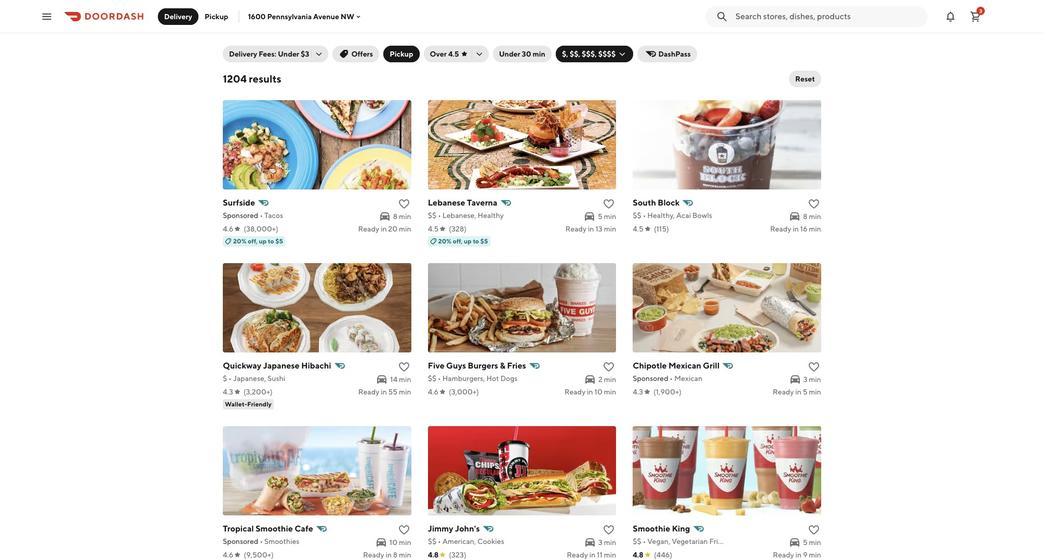 Task type: locate. For each thing, give the bounding box(es) containing it.
2 horizontal spatial 3
[[980, 8, 983, 14]]

1 vertical spatial 4.6
[[428, 388, 439, 397]]

4.5
[[449, 50, 459, 58], [428, 225, 439, 233], [633, 225, 644, 233]]

0 horizontal spatial 4.5
[[428, 225, 439, 233]]

0 horizontal spatial 4.6
[[223, 225, 234, 233]]

2 20% off, up to $5 from the left
[[439, 238, 488, 245]]

1 8 from the left
[[393, 213, 398, 221]]

$$ for five
[[428, 375, 437, 383]]

20% down (328)
[[439, 238, 452, 245]]

0 horizontal spatial 20% off, up to $5
[[233, 238, 283, 245]]

2 to from the left
[[473, 238, 479, 245]]

sponsored down chipotle
[[633, 375, 669, 383]]

pickup button left 1600
[[199, 8, 235, 25]]

2 8 from the left
[[804, 213, 808, 221]]

1 vertical spatial healthy
[[478, 212, 504, 220]]

(3,000+)
[[449, 388, 479, 397]]

1 vertical spatial friendly
[[710, 538, 737, 546]]

8 min up the "20" at the left of the page
[[393, 213, 412, 221]]

1 20% off, up to $5 from the left
[[233, 238, 283, 245]]

smoothie up vegan,
[[633, 524, 671, 534]]

4.5 left (115) at the top of page
[[633, 225, 644, 233]]

$5 down $$ • lebanese, healthy
[[481, 238, 488, 245]]

• for lebanese taverna
[[438, 212, 441, 220]]

8 up the "20" at the left of the page
[[393, 213, 398, 221]]

dashpass button
[[638, 46, 697, 62]]

2 min
[[599, 376, 617, 384]]

five
[[428, 361, 445, 371]]

sponsored down tropical
[[223, 538, 259, 546]]

4.6 down sponsored • tacos
[[223, 225, 234, 233]]

0 horizontal spatial 10
[[390, 539, 398, 547]]

1204
[[223, 73, 247, 85]]

healthy
[[356, 23, 382, 31], [478, 212, 504, 220]]

$, $$, $$$, $$$$ button
[[556, 46, 634, 62]]

off, down (38,000+)
[[248, 238, 258, 245]]

in for south block
[[793, 225, 799, 233]]

5 for king
[[803, 539, 808, 547]]

0 vertical spatial delivery
[[164, 12, 192, 21]]

2 under from the left
[[499, 50, 521, 58]]

1 horizontal spatial under
[[499, 50, 521, 58]]

0 vertical spatial 5
[[598, 213, 603, 221]]

coffee
[[690, 23, 713, 31]]

0 horizontal spatial 4.3
[[223, 388, 233, 397]]

3 min left vegan,
[[599, 539, 617, 547]]

delivery for delivery fees: under $3
[[229, 50, 257, 58]]

cookies
[[478, 538, 505, 546]]

trending
[[227, 23, 256, 31]]

• right $ at the bottom left
[[229, 375, 232, 383]]

sponsored • tacos
[[223, 212, 283, 220]]

in for five guys burgers & fries
[[587, 388, 593, 397]]

off, down (328)
[[453, 238, 463, 245]]

1 vertical spatial 5
[[803, 388, 808, 397]]

0 horizontal spatial pickup
[[205, 12, 228, 21]]

2 click to add this store to your saved list image from the top
[[603, 361, 616, 374]]

0 vertical spatial click to add this store to your saved list image
[[603, 198, 616, 211]]

1 horizontal spatial burgers
[[567, 23, 593, 31]]

click to add this store to your saved list image for jimmy john's
[[603, 524, 616, 537]]

0 horizontal spatial 20%
[[233, 238, 247, 245]]

click to add this store to your saved list image
[[398, 198, 410, 211], [808, 198, 821, 211], [398, 361, 410, 374], [808, 361, 821, 374], [398, 524, 410, 537], [603, 524, 616, 537], [808, 524, 821, 537]]

in for lebanese taverna
[[588, 225, 594, 233]]

healthy,
[[648, 212, 675, 220]]

pickup down sandwiches
[[390, 50, 414, 58]]

2 vertical spatial 5
[[803, 539, 808, 547]]

salad
[[449, 23, 467, 31]]

0 horizontal spatial 8
[[393, 213, 398, 221]]

trending link
[[224, 0, 259, 34]]

3 min for jimmy john's
[[599, 539, 617, 547]]

wallet-friendly
[[225, 401, 272, 409]]

delivery inside button
[[164, 12, 192, 21]]

4.3 down $ at the bottom left
[[223, 388, 233, 397]]

0 vertical spatial pickup
[[205, 12, 228, 21]]

1 horizontal spatial up
[[464, 238, 472, 245]]

in for quickway japanese hibachi
[[381, 388, 387, 397]]

1 under from the left
[[278, 50, 299, 58]]

1 4.3 from the left
[[223, 388, 233, 397]]

$$
[[428, 212, 437, 220], [633, 212, 642, 220], [428, 375, 437, 383], [428, 538, 437, 546], [633, 538, 642, 546]]

1 horizontal spatial 4.5
[[449, 50, 459, 58]]

$5 for surfside
[[276, 238, 283, 245]]

$$ down south on the right top of the page
[[633, 212, 642, 220]]

click to add this store to your saved list image for five guys burgers & fries
[[603, 361, 616, 374]]

4.3 for quickway japanese hibachi
[[223, 388, 233, 397]]

sponsored for chipotle mexican grill
[[633, 375, 669, 383]]

mexican up '$$$$'
[[606, 23, 634, 31]]

delivery for delivery
[[164, 12, 192, 21]]

$5
[[276, 238, 283, 245], [481, 238, 488, 245]]

mexican up sponsored • mexican
[[669, 361, 702, 371]]

to down (38,000+)
[[268, 238, 274, 245]]

$$ left vegan,
[[633, 538, 642, 546]]

ready for five guys burgers & fries
[[565, 388, 586, 397]]

20% for surfside
[[233, 238, 247, 245]]

under 30 min button
[[493, 46, 552, 62]]

2 $5 from the left
[[481, 238, 488, 245]]

1204 results
[[223, 73, 282, 85]]

(328)
[[449, 225, 467, 233]]

0 vertical spatial pickup button
[[199, 8, 235, 25]]

1 horizontal spatial $5
[[481, 238, 488, 245]]

sushi
[[268, 375, 286, 383]]

• for south block
[[643, 212, 646, 220]]

0 horizontal spatial to
[[268, 238, 274, 245]]

0 horizontal spatial 5 min
[[598, 213, 617, 221]]

click to add this store to your saved list image up 2 min
[[603, 361, 616, 374]]

chipotle
[[633, 361, 667, 371]]

avenue
[[313, 12, 339, 21]]

1 vertical spatial click to add this store to your saved list image
[[603, 361, 616, 374]]

wallet-
[[225, 401, 247, 409]]

ready for surfside
[[358, 225, 380, 233]]

$$ down five
[[428, 375, 437, 383]]

to down $$ • lebanese, healthy
[[473, 238, 479, 245]]

1600 pennsylvania avenue nw button
[[248, 12, 363, 21]]

acclaimed link
[[265, 0, 304, 34]]

1 horizontal spatial 4.6
[[428, 388, 439, 397]]

to
[[268, 238, 274, 245], [473, 238, 479, 245]]

sponsored down surfside
[[223, 212, 259, 220]]

to for lebanese taverna
[[473, 238, 479, 245]]

4.6 down five
[[428, 388, 439, 397]]

1 horizontal spatial pickup button
[[384, 46, 420, 62]]

14
[[391, 376, 398, 384]]

1 vertical spatial sponsored
[[633, 375, 669, 383]]

lebanese,
[[443, 212, 477, 220]]

2 vertical spatial 3
[[599, 539, 603, 547]]

1 $5 from the left
[[276, 238, 283, 245]]

under left 30 at the top of the page
[[499, 50, 521, 58]]

0 vertical spatial sponsored
[[223, 212, 259, 220]]

• down five
[[438, 375, 441, 383]]

2 4.3 from the left
[[633, 388, 644, 397]]

$$ down lebanese
[[428, 212, 437, 220]]

0 horizontal spatial 3
[[599, 539, 603, 547]]

0 horizontal spatial delivery
[[164, 12, 192, 21]]

8 for surfside
[[393, 213, 398, 221]]

under left $3 at the top left of page
[[278, 50, 299, 58]]

1 horizontal spatial 20%
[[439, 238, 452, 245]]

1 horizontal spatial 8
[[804, 213, 808, 221]]

4.5 for south
[[633, 225, 644, 233]]

1 to from the left
[[268, 238, 274, 245]]

soup
[[733, 23, 750, 31]]

10
[[595, 388, 603, 397], [390, 539, 398, 547]]

friendly
[[247, 401, 272, 409], [710, 538, 737, 546]]

smoothie
[[808, 23, 840, 31], [256, 524, 293, 534], [633, 524, 671, 534]]

0 horizontal spatial friendly
[[247, 401, 272, 409]]

1 horizontal spatial 4.3
[[633, 388, 644, 397]]

$$ for jimmy
[[428, 538, 437, 546]]

20% off, up to $5 down (38,000+)
[[233, 238, 283, 245]]

0 horizontal spatial under
[[278, 50, 299, 58]]

4.6 for surfside
[[223, 225, 234, 233]]

vegetarian
[[672, 538, 708, 546]]

• down chipotle mexican grill at the right
[[670, 375, 673, 383]]

1 vertical spatial 5 min
[[803, 539, 822, 547]]

•
[[260, 212, 263, 220], [438, 212, 441, 220], [643, 212, 646, 220], [229, 375, 232, 383], [438, 375, 441, 383], [670, 375, 673, 383], [260, 538, 263, 546], [438, 538, 441, 546], [643, 538, 646, 546]]

1 vertical spatial 3
[[804, 376, 808, 384]]

0 vertical spatial 4.6
[[223, 225, 234, 233]]

1 horizontal spatial pickup
[[390, 50, 414, 58]]

friendly right the vegetarian
[[710, 538, 737, 546]]

burgers up $$,
[[567, 23, 593, 31]]

1 click to add this store to your saved list image from the top
[[603, 198, 616, 211]]

8 up 16
[[804, 213, 808, 221]]

lebanese taverna
[[428, 198, 498, 208]]

click to add this store to your saved list image up ready in 13 min
[[603, 198, 616, 211]]

0 horizontal spatial pickup button
[[199, 8, 235, 25]]

20%
[[233, 238, 247, 245], [439, 238, 452, 245]]

4.5 left (328)
[[428, 225, 439, 233]]

1 horizontal spatial healthy
[[478, 212, 504, 220]]

5 min
[[598, 213, 617, 221], [803, 539, 822, 547]]

1 off, from the left
[[248, 238, 258, 245]]

reset button
[[790, 71, 822, 87]]

0 horizontal spatial 3 min
[[599, 539, 617, 547]]

1 vertical spatial mexican
[[669, 361, 702, 371]]

1 horizontal spatial 3 min
[[804, 376, 822, 384]]

friendly down (3,200+)
[[247, 401, 272, 409]]

$$ • american, cookies
[[428, 538, 505, 546]]

pickup button
[[199, 8, 235, 25], [384, 46, 420, 62]]

20% off, up to $5 for surfside
[[233, 238, 283, 245]]

off, for lebanese taverna
[[453, 238, 463, 245]]

3 for jimmy john's
[[599, 539, 603, 547]]

tacos
[[265, 212, 283, 220]]

1 horizontal spatial delivery
[[229, 50, 257, 58]]

click to add this store to your saved list image for chipotle mexican grill
[[808, 361, 821, 374]]

4.3 down chipotle
[[633, 388, 644, 397]]

1600
[[248, 12, 266, 21]]

open menu image
[[41, 10, 53, 23]]

0 vertical spatial 5 min
[[598, 213, 617, 221]]

smoothie down store search: begin typing to search for stores available on doordash text box
[[808, 23, 840, 31]]

1 horizontal spatial 20% off, up to $5
[[439, 238, 488, 245]]

(115)
[[654, 225, 670, 233]]

1 vertical spatial burgers
[[468, 361, 499, 371]]

3
[[980, 8, 983, 14], [804, 376, 808, 384], [599, 539, 603, 547]]

off,
[[248, 238, 258, 245], [453, 238, 463, 245]]

up down (328)
[[464, 238, 472, 245]]

• down south on the right top of the page
[[643, 212, 646, 220]]

0 vertical spatial 3 min
[[804, 376, 822, 384]]

0 vertical spatial mexican
[[606, 23, 634, 31]]

1 horizontal spatial 3
[[804, 376, 808, 384]]

next button of carousel image
[[817, 5, 827, 16]]

0 horizontal spatial 8 min
[[393, 213, 412, 221]]

0 horizontal spatial off,
[[248, 238, 258, 245]]

1 horizontal spatial 10
[[595, 388, 603, 397]]

3 button
[[966, 6, 987, 27]]

1 horizontal spatial smoothie
[[633, 524, 671, 534]]

0 horizontal spatial smoothie
[[256, 524, 293, 534]]

healthy up offers
[[356, 23, 382, 31]]

0 vertical spatial 3
[[980, 8, 983, 14]]

lebanese
[[428, 198, 466, 208]]

5 for taverna
[[598, 213, 603, 221]]

1 vertical spatial 3 min
[[599, 539, 617, 547]]

smoothie up smoothies
[[256, 524, 293, 534]]

2 vertical spatial sponsored
[[223, 538, 259, 546]]

4.6
[[223, 225, 234, 233], [428, 388, 439, 397]]

4.5 for lebanese
[[428, 225, 439, 233]]

burgers up hot
[[468, 361, 499, 371]]

burgers
[[567, 23, 593, 31], [468, 361, 499, 371]]

• left vegan,
[[643, 538, 646, 546]]

4.6 for five guys burgers & fries
[[428, 388, 439, 397]]

2 horizontal spatial smoothie
[[808, 23, 840, 31]]

ready in 20 min
[[358, 225, 412, 233]]

1 horizontal spatial 8 min
[[804, 213, 822, 221]]

1 vertical spatial delivery
[[229, 50, 257, 58]]

0 horizontal spatial up
[[259, 238, 267, 245]]

click to add this store to your saved list image for lebanese taverna
[[603, 198, 616, 211]]

0 horizontal spatial $5
[[276, 238, 283, 245]]

8 min up 16
[[804, 213, 822, 221]]

$$$,
[[582, 50, 597, 58]]

1 horizontal spatial 5 min
[[803, 539, 822, 547]]

guys
[[447, 361, 466, 371]]

1 horizontal spatial to
[[473, 238, 479, 245]]

2 horizontal spatial 4.5
[[633, 225, 644, 233]]

4.3
[[223, 388, 233, 397], [633, 388, 644, 397]]

$$ down jimmy
[[428, 538, 437, 546]]

• for quickway japanese hibachi
[[229, 375, 232, 383]]

1 up from the left
[[259, 238, 267, 245]]

3 inside 3 button
[[980, 8, 983, 14]]

min
[[533, 50, 546, 58], [399, 213, 412, 221], [604, 213, 617, 221], [809, 213, 822, 221], [399, 225, 412, 233], [604, 225, 617, 233], [809, 225, 822, 233], [399, 376, 412, 384], [604, 376, 617, 384], [809, 376, 822, 384], [399, 388, 412, 397], [604, 388, 617, 397], [809, 388, 822, 397], [399, 539, 412, 547], [604, 539, 617, 547], [809, 539, 822, 547]]

20% down (38,000+)
[[233, 238, 247, 245]]

2 8 min from the left
[[804, 213, 822, 221]]

pickup up trending
[[205, 12, 228, 21]]

13
[[596, 225, 603, 233]]

cafe
[[295, 524, 313, 534]]

mexican
[[606, 23, 634, 31], [669, 361, 702, 371], [675, 375, 703, 383]]

in for chipotle mexican grill
[[796, 388, 802, 397]]

20% off, up to $5 for lebanese taverna
[[439, 238, 488, 245]]

delivery fees: under $3
[[229, 50, 309, 58]]

0 horizontal spatial healthy
[[356, 23, 382, 31]]

up down (38,000+)
[[259, 238, 267, 245]]

2 20% from the left
[[439, 238, 452, 245]]

quickway japanese hibachi
[[223, 361, 331, 371]]

2 up from the left
[[464, 238, 472, 245]]

healthy down taverna
[[478, 212, 504, 220]]

0 vertical spatial healthy
[[356, 23, 382, 31]]

pennsylvania
[[267, 12, 312, 21]]

Store search: begin typing to search for stores available on DoorDash text field
[[736, 11, 922, 22]]

• for smoothie king
[[643, 538, 646, 546]]

2 off, from the left
[[453, 238, 463, 245]]

ready in 13 min
[[566, 225, 617, 233]]

fast food
[[311, 23, 344, 31]]

fast
[[311, 23, 325, 31]]

fees:
[[259, 50, 277, 58]]

• for jimmy john's
[[438, 538, 441, 546]]

under inside button
[[499, 50, 521, 58]]

8 for south block
[[804, 213, 808, 221]]

1 20% from the left
[[233, 238, 247, 245]]

click to add this store to your saved list image
[[603, 198, 616, 211], [603, 361, 616, 374]]

click to add this store to your saved list image for smoothie king
[[808, 524, 821, 537]]

• down tropical smoothie cafe
[[260, 538, 263, 546]]

pickup button down sandwiches
[[384, 46, 420, 62]]

over 4.5 button
[[424, 46, 489, 62]]

8
[[393, 213, 398, 221], [804, 213, 808, 221]]

3 min up ready in 5 min
[[804, 376, 822, 384]]

4.5 right over
[[449, 50, 459, 58]]

mexican down chipotle mexican grill at the right
[[675, 375, 703, 383]]

chipotle mexican grill
[[633, 361, 720, 371]]

• down lebanese
[[438, 212, 441, 220]]

• for five guys burgers & fries
[[438, 375, 441, 383]]

$
[[223, 375, 227, 383]]

1 vertical spatial pickup
[[390, 50, 414, 58]]

1 8 min from the left
[[393, 213, 412, 221]]

ready for south block
[[771, 225, 792, 233]]

surfside
[[223, 198, 255, 208]]

• down jimmy
[[438, 538, 441, 546]]

20% off, up to $5 down (328)
[[439, 238, 488, 245]]

$5 down (38,000+)
[[276, 238, 283, 245]]

1 horizontal spatial off,
[[453, 238, 463, 245]]



Task type: describe. For each thing, give the bounding box(es) containing it.
sponsored for surfside
[[223, 212, 259, 220]]

&
[[500, 361, 506, 371]]

• left 'tacos'
[[260, 212, 263, 220]]

jimmy
[[428, 524, 454, 534]]

hamburgers,
[[443, 375, 485, 383]]

hibachi
[[301, 361, 331, 371]]

reset
[[796, 75, 816, 83]]

tropical smoothie cafe
[[223, 524, 313, 534]]

notification bell image
[[945, 10, 957, 23]]

thai
[[654, 23, 668, 31]]

8 min for south block
[[804, 213, 822, 221]]

10 min
[[390, 539, 412, 547]]

55
[[389, 388, 398, 397]]

dashpass
[[659, 50, 691, 58]]

south block
[[633, 198, 680, 208]]

$$ for smoothie
[[633, 538, 642, 546]]

acai
[[677, 212, 691, 220]]

hot
[[487, 375, 499, 383]]

vegan,
[[648, 538, 671, 546]]

poke
[[531, 23, 548, 31]]

$$ for lebanese
[[428, 212, 437, 220]]

dogs
[[501, 375, 518, 383]]

off, for surfside
[[248, 238, 258, 245]]

8 min for surfside
[[393, 213, 412, 221]]

1 horizontal spatial friendly
[[710, 538, 737, 546]]

sandwiches
[[394, 23, 433, 31]]

$$ • hamburgers, hot dogs
[[428, 375, 518, 383]]

smoothies
[[265, 538, 300, 546]]

ready for lebanese taverna
[[566, 225, 587, 233]]

20
[[388, 225, 398, 233]]

3 min for chipotle mexican grill
[[804, 376, 822, 384]]

$$$$
[[599, 50, 616, 58]]

min inside button
[[533, 50, 546, 58]]

$$,
[[570, 50, 581, 58]]

$$ for south
[[633, 212, 642, 220]]

click to add this store to your saved list image for south block
[[808, 198, 821, 211]]

$ • japanese, sushi
[[223, 375, 286, 383]]

acclaimed
[[267, 23, 302, 31]]

$5 for lebanese taverna
[[481, 238, 488, 245]]

$, $$, $$$, $$$$
[[562, 50, 616, 58]]

5 min for king
[[803, 539, 822, 547]]

$,
[[562, 50, 569, 58]]

$$ • healthy, acai bowls
[[633, 212, 713, 220]]

(3,200+)
[[244, 388, 273, 397]]

five guys burgers & fries
[[428, 361, 526, 371]]

0 vertical spatial friendly
[[247, 401, 272, 409]]

pizza
[[490, 23, 507, 31]]

1600 pennsylvania avenue nw
[[248, 12, 355, 21]]

2
[[599, 376, 603, 384]]

john's
[[455, 524, 480, 534]]

ready in 5 min
[[773, 388, 822, 397]]

click to add this store to your saved list image for quickway japanese hibachi
[[398, 361, 410, 374]]

delivery button
[[158, 8, 199, 25]]

sponsored • mexican
[[633, 375, 703, 383]]

ready for quickway japanese hibachi
[[358, 388, 380, 397]]

0 horizontal spatial burgers
[[468, 361, 499, 371]]

pickup for the bottommost pickup button
[[390, 50, 414, 58]]

sponsored • smoothies
[[223, 538, 300, 546]]

jimmy john's
[[428, 524, 480, 534]]

ready in 16 min
[[771, 225, 822, 233]]

smoothie king
[[633, 524, 691, 534]]

american,
[[443, 538, 476, 546]]

fries
[[507, 361, 526, 371]]

16
[[801, 225, 808, 233]]

nw
[[341, 12, 355, 21]]

ready in 10 min
[[565, 388, 617, 397]]

to for surfside
[[268, 238, 274, 245]]

smoothie for smoothie king
[[633, 524, 671, 534]]

click to add this store to your saved list image for tropical smoothie cafe
[[398, 524, 410, 537]]

0 vertical spatial 10
[[595, 388, 603, 397]]

$3
[[301, 50, 309, 58]]

south
[[633, 198, 657, 208]]

2 vertical spatial mexican
[[675, 375, 703, 383]]

japanese,
[[233, 375, 266, 383]]

20% for lebanese taverna
[[439, 238, 452, 245]]

quickway
[[223, 361, 262, 371]]

pickup for the topmost pickup button
[[205, 12, 228, 21]]

$$ • vegan, vegetarian friendly
[[633, 538, 737, 546]]

under 30 min
[[499, 50, 546, 58]]

up for lebanese taverna
[[464, 238, 472, 245]]

grill
[[703, 361, 720, 371]]

1 items, open order cart image
[[970, 10, 982, 23]]

smoothie for smoothie
[[808, 23, 840, 31]]

click to add this store to your saved list image for surfside
[[398, 198, 410, 211]]

30
[[522, 50, 532, 58]]

4.5 inside button
[[449, 50, 459, 58]]

up for surfside
[[259, 238, 267, 245]]

over 4.5
[[430, 50, 459, 58]]

ready in 55 min
[[358, 388, 412, 397]]

ready for chipotle mexican grill
[[773, 388, 795, 397]]

bowls
[[693, 212, 713, 220]]

3 for chipotle mexican grill
[[804, 376, 808, 384]]

(38,000+)
[[244, 225, 278, 233]]

sponsored for tropical smoothie cafe
[[223, 538, 259, 546]]

1 vertical spatial 10
[[390, 539, 398, 547]]

in for surfside
[[381, 225, 387, 233]]

food
[[327, 23, 344, 31]]

0 vertical spatial burgers
[[567, 23, 593, 31]]

japanese
[[263, 361, 300, 371]]

offers button
[[333, 46, 380, 62]]

$$ • lebanese, healthy
[[428, 212, 504, 220]]

taverna
[[467, 198, 498, 208]]

tropical
[[223, 524, 254, 534]]

(1,900+)
[[654, 388, 682, 397]]

5 min for taverna
[[598, 213, 617, 221]]

4.3 for chipotle mexican grill
[[633, 388, 644, 397]]

1 vertical spatial pickup button
[[384, 46, 420, 62]]



Task type: vqa. For each thing, say whether or not it's contained in the screenshot.
middle the "5"
yes



